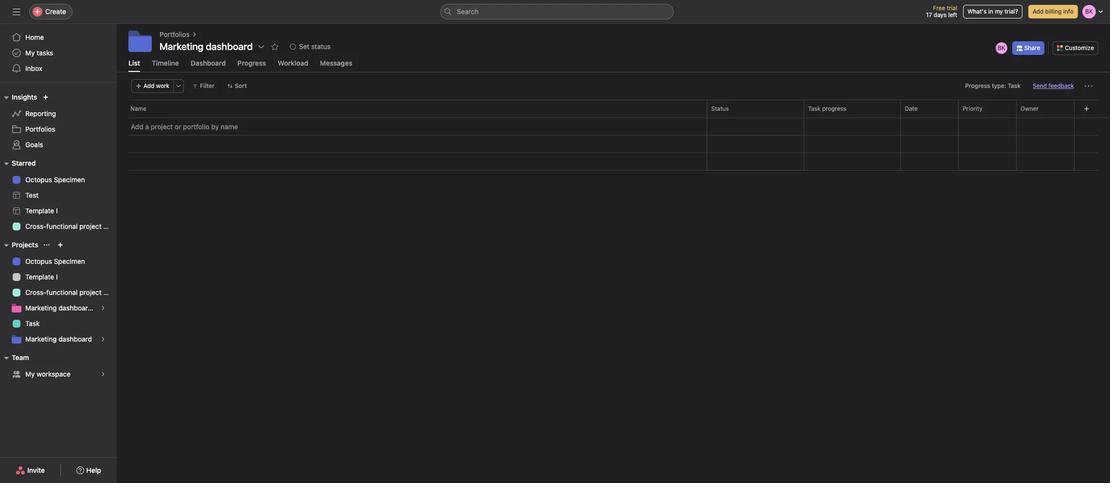 Task type: locate. For each thing, give the bounding box(es) containing it.
add left work on the top of page
[[144, 82, 154, 90]]

1 template i from the top
[[25, 207, 58, 215]]

add billing info button
[[1029, 5, 1078, 18]]

0 vertical spatial octopus specimen link
[[6, 172, 111, 188]]

functional up new project or portfolio icon
[[46, 222, 78, 231]]

projects
[[12, 241, 38, 249]]

cross-functional project plan up dashboards at bottom
[[25, 289, 117, 297]]

1 plan from the top
[[103, 222, 117, 231]]

see details, marketing dashboards image
[[100, 306, 106, 311]]

task
[[1008, 82, 1021, 90], [808, 105, 821, 112], [25, 320, 40, 328]]

1 marketing from the top
[[25, 304, 57, 312]]

workspace
[[37, 370, 71, 379]]

portfolios
[[160, 30, 190, 38], [25, 125, 55, 133]]

add inside button
[[1033, 8, 1044, 15]]

template i down "show options, current sort, top" "image"
[[25, 273, 58, 281]]

2 octopus specimen link from the top
[[6, 254, 111, 270]]

1 horizontal spatial progress
[[965, 82, 991, 90]]

2 vertical spatial task
[[25, 320, 40, 328]]

0 horizontal spatial task
[[25, 320, 40, 328]]

i
[[56, 207, 58, 215], [56, 273, 58, 281]]

name
[[130, 105, 146, 112]]

progress inside dropdown button
[[965, 82, 991, 90]]

0 horizontal spatial add
[[131, 123, 143, 131]]

new project or portfolio image
[[58, 242, 63, 248]]

octopus specimen inside projects element
[[25, 257, 85, 266]]

show options, current sort, top image
[[44, 242, 50, 248]]

1 my from the top
[[25, 49, 35, 57]]

1 vertical spatial cross-
[[25, 289, 46, 297]]

template i inside starred element
[[25, 207, 58, 215]]

more actions image right work on the top of page
[[176, 83, 182, 89]]

octopus specimen up "test" link
[[25, 176, 85, 184]]

task inside projects element
[[25, 320, 40, 328]]

1 vertical spatial template
[[25, 273, 54, 281]]

2 vertical spatial project
[[79, 289, 102, 297]]

project inside starred element
[[79, 222, 102, 231]]

octopus for starred
[[25, 176, 52, 184]]

send feedback
[[1033, 82, 1074, 90]]

cross- inside projects element
[[25, 289, 46, 297]]

i up marketing dashboards
[[56, 273, 58, 281]]

1 octopus specimen from the top
[[25, 176, 85, 184]]

0 horizontal spatial more actions image
[[176, 83, 182, 89]]

2 horizontal spatial task
[[1008, 82, 1021, 90]]

1 vertical spatial marketing
[[25, 335, 57, 344]]

1 cross- from the top
[[25, 222, 46, 231]]

0 vertical spatial cross-functional project plan
[[25, 222, 117, 231]]

list link
[[128, 59, 140, 72]]

progress
[[822, 105, 847, 112]]

2 my from the top
[[25, 370, 35, 379]]

template i down test
[[25, 207, 58, 215]]

2 horizontal spatial add
[[1033, 8, 1044, 15]]

octopus
[[25, 176, 52, 184], [25, 257, 52, 266]]

marketing dashboard link
[[6, 332, 111, 347]]

invite button
[[9, 462, 51, 480]]

1 vertical spatial cross-functional project plan
[[25, 289, 117, 297]]

help button
[[70, 462, 107, 480]]

0 vertical spatial add
[[1033, 8, 1044, 15]]

cross- up marketing dashboards link
[[25, 289, 46, 297]]

status
[[311, 42, 331, 51]]

0 vertical spatial template
[[25, 207, 54, 215]]

billing
[[1046, 8, 1062, 15]]

1 horizontal spatial more actions image
[[1085, 82, 1093, 90]]

1 cross-functional project plan link from the top
[[6, 219, 117, 235]]

customize button
[[1053, 41, 1099, 55]]

project down "test" link
[[79, 222, 102, 231]]

add inside row
[[131, 123, 143, 131]]

2 octopus specimen from the top
[[25, 257, 85, 266]]

2 template from the top
[[25, 273, 54, 281]]

template i for second template i link from the bottom of the page
[[25, 207, 58, 215]]

1 vertical spatial progress
[[965, 82, 991, 90]]

1 horizontal spatial add
[[144, 82, 154, 90]]

workload link
[[278, 59, 308, 72]]

trial?
[[1005, 8, 1018, 15]]

2 specimen from the top
[[54, 257, 85, 266]]

progress link
[[238, 59, 266, 72]]

marketing down task link
[[25, 335, 57, 344]]

template i link up marketing dashboards
[[6, 270, 111, 285]]

1 i from the top
[[56, 207, 58, 215]]

list
[[128, 59, 140, 67]]

2 cross-functional project plan from the top
[[25, 289, 117, 297]]

portfolios link
[[160, 29, 190, 40], [6, 122, 111, 137]]

1 vertical spatial portfolios link
[[6, 122, 111, 137]]

add left a
[[131, 123, 143, 131]]

octopus specimen link inside starred element
[[6, 172, 111, 188]]

marketing
[[25, 304, 57, 312], [25, 335, 57, 344]]

octopus specimen link down new project or portfolio icon
[[6, 254, 111, 270]]

task left progress
[[808, 105, 821, 112]]

1 vertical spatial add
[[144, 82, 154, 90]]

my down team
[[25, 370, 35, 379]]

2 i from the top
[[56, 273, 58, 281]]

functional up marketing dashboards
[[46, 289, 78, 297]]

0 vertical spatial template i
[[25, 207, 58, 215]]

0 vertical spatial progress
[[238, 59, 266, 67]]

17
[[926, 11, 932, 18]]

my left the tasks
[[25, 49, 35, 57]]

row
[[117, 100, 1110, 118], [117, 117, 1110, 118], [117, 135, 1110, 153], [117, 153, 1110, 171]]

1 row from the top
[[117, 100, 1110, 118]]

1 horizontal spatial task
[[808, 105, 821, 112]]

1 vertical spatial octopus specimen link
[[6, 254, 111, 270]]

progress for progress
[[238, 59, 266, 67]]

specimen inside starred element
[[54, 176, 85, 184]]

add for add a project or portfolio by name
[[131, 123, 143, 131]]

insights button
[[0, 91, 37, 103]]

1 vertical spatial my
[[25, 370, 35, 379]]

0 vertical spatial marketing
[[25, 304, 57, 312]]

octopus specimen link up test
[[6, 172, 111, 188]]

free
[[933, 4, 945, 12]]

1 vertical spatial template i link
[[6, 270, 111, 285]]

template i link down test
[[6, 203, 111, 219]]

0 vertical spatial cross-
[[25, 222, 46, 231]]

bk
[[998, 44, 1006, 51]]

my
[[25, 49, 35, 57], [25, 370, 35, 379]]

project for 2nd cross-functional project plan link from the top of the page
[[79, 289, 102, 297]]

0 vertical spatial cross-functional project plan link
[[6, 219, 117, 235]]

my tasks link
[[6, 45, 111, 61]]

1 vertical spatial i
[[56, 273, 58, 281]]

cross-functional project plan link up marketing dashboards
[[6, 285, 117, 301]]

send
[[1033, 82, 1047, 90]]

set
[[299, 42, 309, 51]]

specimen inside projects element
[[54, 257, 85, 266]]

marketing dashboards
[[25, 304, 95, 312]]

marketing up task link
[[25, 304, 57, 312]]

1 vertical spatial octopus
[[25, 257, 52, 266]]

octopus inside starred element
[[25, 176, 52, 184]]

1 cross-functional project plan from the top
[[25, 222, 117, 231]]

specimen
[[54, 176, 85, 184], [54, 257, 85, 266]]

2 cross- from the top
[[25, 289, 46, 297]]

cross-
[[25, 222, 46, 231], [25, 289, 46, 297]]

my workspace
[[25, 370, 71, 379]]

0 vertical spatial functional
[[46, 222, 78, 231]]

progress down the show options image
[[238, 59, 266, 67]]

0 horizontal spatial portfolios link
[[6, 122, 111, 137]]

0 vertical spatial octopus specimen
[[25, 176, 85, 184]]

1 vertical spatial project
[[79, 222, 102, 231]]

0 vertical spatial portfolios link
[[160, 29, 190, 40]]

task down marketing dashboards link
[[25, 320, 40, 328]]

project inside row
[[151, 123, 173, 131]]

cross-functional project plan up new project or portfolio icon
[[25, 222, 117, 231]]

octopus specimen inside starred element
[[25, 176, 85, 184]]

project right a
[[151, 123, 173, 131]]

progress left type: at the right top of the page
[[965, 82, 991, 90]]

1 template from the top
[[25, 207, 54, 215]]

project up see details, marketing dashboards icon
[[79, 289, 102, 297]]

row containing name
[[117, 100, 1110, 118]]

add inside button
[[144, 82, 154, 90]]

specimen up "test" link
[[54, 176, 85, 184]]

0 horizontal spatial progress
[[238, 59, 266, 67]]

task right type: at the right top of the page
[[1008, 82, 1021, 90]]

share
[[1025, 44, 1040, 51]]

0 vertical spatial template i link
[[6, 203, 111, 219]]

my workspace link
[[6, 367, 111, 382]]

2 template i from the top
[[25, 273, 58, 281]]

cross-functional project plan
[[25, 222, 117, 231], [25, 289, 117, 297]]

portfolios link up timeline
[[160, 29, 190, 40]]

portfolios up timeline
[[160, 30, 190, 38]]

inbox
[[25, 64, 42, 72]]

help
[[86, 467, 101, 475]]

cross-functional project plan inside starred element
[[25, 222, 117, 231]]

my for my workspace
[[25, 370, 35, 379]]

1 horizontal spatial portfolios link
[[160, 29, 190, 40]]

more actions image
[[1085, 82, 1093, 90], [176, 83, 182, 89]]

add
[[1033, 8, 1044, 15], [144, 82, 154, 90], [131, 123, 143, 131]]

hide sidebar image
[[13, 8, 20, 16]]

1 vertical spatial functional
[[46, 289, 78, 297]]

1 octopus from the top
[[25, 176, 52, 184]]

0 vertical spatial specimen
[[54, 176, 85, 184]]

1 specimen from the top
[[54, 176, 85, 184]]

0 vertical spatial my
[[25, 49, 35, 57]]

octopus down "show options, current sort, top" "image"
[[25, 257, 52, 266]]

octopus specimen link
[[6, 172, 111, 188], [6, 254, 111, 270]]

cross-functional project plan link up new project or portfolio icon
[[6, 219, 117, 235]]

template i
[[25, 207, 58, 215], [25, 273, 58, 281]]

0 vertical spatial i
[[56, 207, 58, 215]]

1 vertical spatial template i
[[25, 273, 58, 281]]

2 vertical spatial add
[[131, 123, 143, 131]]

2 plan from the top
[[103, 289, 117, 297]]

add for add billing info
[[1033, 8, 1044, 15]]

portfolios down reporting
[[25, 125, 55, 133]]

1 vertical spatial cross-functional project plan link
[[6, 285, 117, 301]]

0 vertical spatial plan
[[103, 222, 117, 231]]

plan
[[103, 222, 117, 231], [103, 289, 117, 297]]

owner
[[1021, 105, 1039, 112]]

cross- up projects
[[25, 222, 46, 231]]

1 functional from the top
[[46, 222, 78, 231]]

timeline
[[152, 59, 179, 67]]

1 vertical spatial portfolios
[[25, 125, 55, 133]]

progress type: task
[[965, 82, 1021, 90]]

template i inside projects element
[[25, 273, 58, 281]]

specimen down new project or portfolio icon
[[54, 257, 85, 266]]

0 vertical spatial task
[[1008, 82, 1021, 90]]

0 vertical spatial portfolios
[[160, 30, 190, 38]]

i down "test" link
[[56, 207, 58, 215]]

1 octopus specimen link from the top
[[6, 172, 111, 188]]

1 template i link from the top
[[6, 203, 111, 219]]

octopus inside projects element
[[25, 257, 52, 266]]

portfolios inside insights element
[[25, 125, 55, 133]]

octopus specimen link inside projects element
[[6, 254, 111, 270]]

add a project or portfolio by name
[[131, 123, 238, 131]]

invite
[[27, 467, 45, 475]]

starred
[[12, 159, 36, 167]]

set status button
[[286, 40, 335, 54]]

insights
[[12, 93, 37, 101]]

0 vertical spatial project
[[151, 123, 173, 131]]

template down "show options, current sort, top" "image"
[[25, 273, 54, 281]]

template down test
[[25, 207, 54, 215]]

octopus specimen for template i
[[25, 257, 85, 266]]

search
[[457, 7, 479, 16]]

octopus up test
[[25, 176, 52, 184]]

add left billing
[[1033, 8, 1044, 15]]

progress for progress type: task
[[965, 82, 991, 90]]

cross- inside starred element
[[25, 222, 46, 231]]

2 marketing from the top
[[25, 335, 57, 344]]

sort button
[[223, 79, 251, 93]]

0 horizontal spatial portfolios
[[25, 125, 55, 133]]

1 vertical spatial task
[[808, 105, 821, 112]]

1 vertical spatial specimen
[[54, 257, 85, 266]]

more actions image up add field image
[[1085, 82, 1093, 90]]

1 vertical spatial octopus specimen
[[25, 257, 85, 266]]

my inside teams element
[[25, 370, 35, 379]]

octopus specimen down new project or portfolio icon
[[25, 257, 85, 266]]

1 vertical spatial plan
[[103, 289, 117, 297]]

2 octopus from the top
[[25, 257, 52, 266]]

projects button
[[0, 239, 38, 251]]

portfolios link down reporting
[[6, 122, 111, 137]]

my inside global element
[[25, 49, 35, 57]]

project
[[151, 123, 173, 131], [79, 222, 102, 231], [79, 289, 102, 297]]

0 vertical spatial octopus
[[25, 176, 52, 184]]

2 functional from the top
[[46, 289, 78, 297]]



Task type: vqa. For each thing, say whether or not it's contained in the screenshot.
cross- within the PROJECTS Element
yes



Task type: describe. For each thing, give the bounding box(es) containing it.
cross-functional project plan inside projects element
[[25, 289, 117, 297]]

marketing for marketing dashboards
[[25, 304, 57, 312]]

goals link
[[6, 137, 111, 153]]

specimen for test
[[54, 176, 85, 184]]

type:
[[992, 82, 1006, 90]]

task for task
[[25, 320, 40, 328]]

2 template i link from the top
[[6, 270, 111, 285]]

feedback
[[1049, 82, 1074, 90]]

global element
[[0, 24, 117, 82]]

add work
[[144, 82, 169, 90]]

name
[[221, 123, 238, 131]]

marketing dashboard
[[160, 41, 253, 52]]

messages
[[320, 59, 352, 67]]

see details, my workspace image
[[100, 372, 106, 378]]

dashboard
[[191, 59, 226, 67]]

2 cross-functional project plan link from the top
[[6, 285, 117, 301]]

template inside starred element
[[25, 207, 54, 215]]

octopus specimen link for template i
[[6, 254, 111, 270]]

test link
[[6, 188, 111, 203]]

what's
[[968, 8, 987, 15]]

my for my tasks
[[25, 49, 35, 57]]

trial
[[947, 4, 958, 12]]

marketing for marketing dashboard
[[25, 335, 57, 344]]

task for task progress
[[808, 105, 821, 112]]

home link
[[6, 30, 111, 45]]

create button
[[29, 4, 72, 19]]

reporting
[[25, 109, 56, 118]]

octopus specimen link for test
[[6, 172, 111, 188]]

i inside projects element
[[56, 273, 58, 281]]

specimen for template i
[[54, 257, 85, 266]]

by
[[211, 123, 219, 131]]

set status
[[299, 42, 331, 51]]

team button
[[0, 352, 29, 364]]

what's in my trial? button
[[963, 5, 1023, 18]]

share button
[[1012, 41, 1045, 55]]

functional inside starred element
[[46, 222, 78, 231]]

portfolios link inside insights element
[[6, 122, 111, 137]]

add billing info
[[1033, 8, 1074, 15]]

or
[[175, 123, 181, 131]]

sort
[[235, 82, 247, 90]]

progress type: task button
[[961, 79, 1025, 93]]

starred button
[[0, 158, 36, 169]]

customize
[[1065, 44, 1094, 51]]

free trial 17 days left
[[926, 4, 958, 18]]

3 row from the top
[[117, 135, 1110, 153]]

my tasks
[[25, 49, 53, 57]]

dashboards
[[58, 304, 95, 312]]

add for add work
[[144, 82, 154, 90]]

task inside dropdown button
[[1008, 82, 1021, 90]]

1 horizontal spatial portfolios
[[160, 30, 190, 38]]

left
[[948, 11, 958, 18]]

timeline link
[[152, 59, 179, 72]]

project for second cross-functional project plan link from the bottom of the page
[[79, 222, 102, 231]]

messages link
[[320, 59, 352, 72]]

a
[[145, 123, 149, 131]]

octopus for projects
[[25, 257, 52, 266]]

dashboard
[[58, 335, 92, 344]]

test
[[25, 191, 39, 199]]

filter
[[200, 82, 214, 90]]

octopus specimen for test
[[25, 176, 85, 184]]

send feedback link
[[1033, 82, 1074, 91]]

insights element
[[0, 89, 117, 155]]

days
[[934, 11, 947, 18]]

tasks
[[37, 49, 53, 57]]

reporting link
[[6, 106, 111, 122]]

home
[[25, 33, 44, 41]]

priority
[[963, 105, 983, 112]]

add field image
[[1084, 106, 1090, 112]]

teams element
[[0, 349, 117, 384]]

show options image
[[258, 43, 265, 51]]

status
[[711, 105, 729, 112]]

functional inside projects element
[[46, 289, 78, 297]]

date
[[905, 105, 918, 112]]

see details, marketing dashboard image
[[100, 337, 106, 343]]

inbox link
[[6, 61, 111, 76]]

dashboard link
[[191, 59, 226, 72]]

template inside projects element
[[25, 273, 54, 281]]

goals
[[25, 141, 43, 149]]

search button
[[440, 4, 674, 19]]

search list box
[[440, 4, 674, 19]]

plan inside projects element
[[103, 289, 117, 297]]

2 row from the top
[[117, 117, 1110, 118]]

add work button
[[131, 79, 174, 93]]

my
[[995, 8, 1003, 15]]

team
[[12, 354, 29, 362]]

add a project or portfolio by name row
[[117, 118, 1110, 136]]

i inside starred element
[[56, 207, 58, 215]]

filter button
[[188, 79, 219, 93]]

marketing dashboard
[[25, 335, 92, 344]]

workload
[[278, 59, 308, 67]]

task link
[[6, 316, 111, 332]]

template i for 2nd template i link from the top of the page
[[25, 273, 58, 281]]

what's in my trial?
[[968, 8, 1018, 15]]

info
[[1064, 8, 1074, 15]]

projects element
[[0, 236, 117, 349]]

work
[[156, 82, 169, 90]]

starred element
[[0, 155, 117, 236]]

add to starred image
[[271, 43, 279, 51]]

in
[[989, 8, 993, 15]]

marketing dashboards link
[[6, 301, 111, 316]]

portfolio
[[183, 123, 209, 131]]

new image
[[43, 94, 49, 100]]

plan inside starred element
[[103, 222, 117, 231]]

4 row from the top
[[117, 153, 1110, 171]]

create
[[45, 7, 66, 16]]



